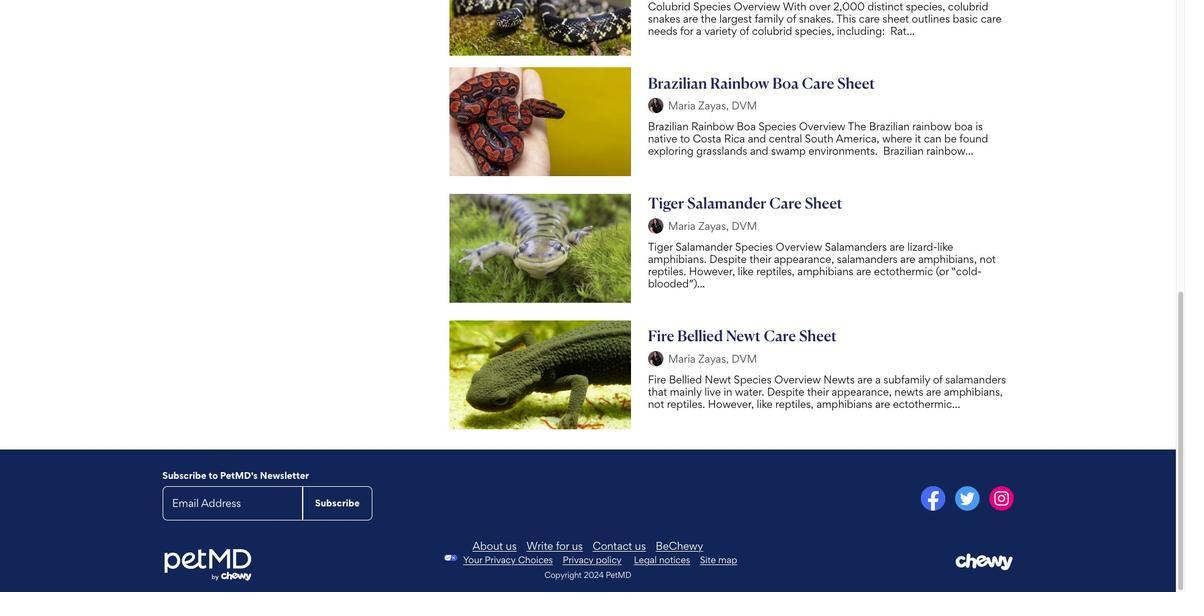 Task type: vqa. For each thing, say whether or not it's contained in the screenshot.
Diverse
no



Task type: locate. For each thing, give the bounding box(es) containing it.
largest
[[720, 12, 752, 25]]

however, inside fire bellied newt species overview newts are a subfamily of salamanders that mainly live in water. despite their appearance, newts are amphibians, not reptiles. however, like reptiles, amphibians are ectothermic...
[[708, 398, 754, 411]]

a
[[696, 24, 702, 37], [875, 373, 881, 386]]

petmd
[[606, 570, 632, 580]]

1 vertical spatial species,
[[795, 24, 834, 37]]

1 horizontal spatial colubrid
[[948, 0, 989, 13]]

about
[[473, 540, 503, 552]]

overview
[[734, 0, 781, 13], [799, 120, 846, 133], [776, 241, 822, 253], [775, 373, 821, 386]]

reptiles,
[[757, 265, 795, 278], [776, 398, 814, 411]]

1 by image from the top
[[648, 98, 663, 113]]

0 vertical spatial salamander
[[687, 194, 767, 213]]

0 vertical spatial colubrid
[[948, 0, 989, 13]]

2 us from the left
[[572, 540, 583, 552]]

newt up water.
[[726, 327, 761, 345]]

1 vertical spatial rainbow
[[691, 120, 734, 133]]

with
[[783, 0, 807, 13]]

fire inside fire bellied newt species overview newts are a subfamily of salamanders that mainly live in water. despite their appearance, newts are amphibians, not reptiles. however, like reptiles, amphibians are ectothermic...
[[648, 373, 666, 386]]

maria up mainly
[[668, 352, 696, 365]]

0 horizontal spatial not
[[648, 398, 664, 411]]

1 privacy from the left
[[485, 554, 516, 566]]

amphibians inside tiger salamander species overview salamanders are lizard-like amphibians. despite their appearance, salamanders are amphibians, not reptiles. however, like reptiles, amphibians are ectothermic (or "cold- blooded")...
[[798, 265, 854, 278]]

rainbow up grasslands
[[691, 120, 734, 133]]

3 dvm from the top
[[732, 352, 757, 365]]

2 vertical spatial maria
[[668, 352, 696, 365]]

sheet up 'the'
[[837, 74, 875, 92]]

overview inside fire bellied newt species overview newts are a subfamily of salamanders that mainly live in water. despite their appearance, newts are amphibians, not reptiles. however, like reptiles, amphibians are ectothermic...
[[775, 373, 821, 386]]

of right family
[[787, 12, 796, 25]]

0 vertical spatial amphibians,
[[918, 253, 977, 266]]

zayas, for rainbow
[[699, 99, 729, 112]]

1 fire from the top
[[648, 327, 674, 345]]

species
[[694, 0, 731, 13], [759, 120, 797, 133], [735, 241, 773, 253], [734, 373, 772, 386]]

maria zayas, dvm up live
[[668, 352, 757, 365]]

chewy logo image
[[956, 553, 1014, 571]]

1 horizontal spatial species,
[[906, 0, 946, 13]]

your privacy choices
[[463, 554, 553, 566]]

not
[[980, 253, 996, 266], [648, 398, 664, 411]]

1 vertical spatial however,
[[708, 398, 754, 411]]

despite inside fire bellied newt species overview newts are a subfamily of salamanders that mainly live in water. despite their appearance, newts are amphibians, not reptiles. however, like reptiles, amphibians are ectothermic...
[[767, 385, 805, 398]]

0 horizontal spatial subscribe
[[162, 470, 206, 482]]

2 horizontal spatial like
[[938, 241, 954, 253]]

sheet up the newts
[[799, 327, 837, 345]]

overview left salamanders on the top right
[[776, 241, 822, 253]]

1 maria from the top
[[668, 99, 696, 112]]

1 vertical spatial maria
[[668, 219, 696, 232]]

by image up native
[[648, 98, 663, 113]]

about us
[[473, 540, 517, 552]]

appearance, inside tiger salamander species overview salamanders are lizard-like amphibians. despite their appearance, salamanders are amphibians, not reptiles. however, like reptiles, amphibians are ectothermic (or "cold- blooded")...
[[774, 253, 834, 266]]

1 vertical spatial bellied
[[669, 373, 702, 386]]

dvm
[[732, 99, 757, 112], [732, 219, 757, 232], [732, 352, 757, 365]]

reptiles, inside tiger salamander species overview salamanders are lizard-like amphibians. despite their appearance, salamanders are amphibians, not reptiles. however, like reptiles, amphibians are ectothermic (or "cold- blooded")...
[[757, 265, 795, 278]]

2 horizontal spatial of
[[933, 373, 943, 386]]

boa up central
[[773, 74, 799, 92]]

0 horizontal spatial for
[[556, 540, 569, 552]]

2 tiger from the top
[[648, 241, 673, 253]]

variety
[[705, 24, 737, 37]]

rat...
[[891, 24, 915, 37]]

0 vertical spatial amphibians
[[798, 265, 854, 278]]

zayas, down tiger salamander care sheet
[[699, 219, 729, 232]]

0 horizontal spatial like
[[738, 265, 754, 278]]

not right (or
[[980, 253, 996, 266]]

0 vertical spatial species,
[[906, 0, 946, 13]]

subscribe to petmd's newsletter
[[162, 470, 309, 482]]

1 horizontal spatial of
[[787, 12, 796, 25]]

by image up that on the bottom of the page
[[648, 351, 663, 367]]

2 fire from the top
[[648, 373, 666, 386]]

species, up the rat...
[[906, 0, 946, 13]]

care for boa
[[802, 74, 834, 92]]

despite right water.
[[767, 385, 805, 398]]

zayas, up costa
[[699, 99, 729, 112]]

species right the in
[[734, 373, 772, 386]]

overview inside colubrid species overview with over 2,000 distinct species, colubrid snakes are the largest family of snakes. this care sheet outlines basic care needs for a variety of colubrid species, including:  rat...
[[734, 0, 781, 13]]

0 vertical spatial maria
[[668, 99, 696, 112]]

their inside tiger salamander species overview salamanders are lizard-like amphibians. despite their appearance, salamanders are amphibians, not reptiles. however, like reptiles, amphibians are ectothermic (or "cold- blooded")...
[[750, 253, 771, 266]]

1 vertical spatial by image
[[648, 351, 663, 367]]

amphibians, inside tiger salamander species overview salamanders are lizard-like amphibians. despite their appearance, salamanders are amphibians, not reptiles. however, like reptiles, amphibians are ectothermic (or "cold- blooded")...
[[918, 253, 977, 266]]

to left costa
[[680, 132, 690, 145]]

2 zayas, from the top
[[699, 219, 729, 232]]

salamander for care
[[687, 194, 767, 213]]

1 vertical spatial fire
[[648, 373, 666, 386]]

your
[[463, 554, 483, 566]]

newt left water.
[[705, 373, 731, 386]]

0 vertical spatial bellied
[[677, 327, 723, 345]]

2 by image from the top
[[648, 351, 663, 367]]

1 dvm from the top
[[732, 99, 757, 112]]

1 vertical spatial amphibians
[[817, 398, 873, 411]]

3 zayas, from the top
[[699, 352, 729, 365]]

native
[[648, 132, 678, 145]]

0 vertical spatial dvm
[[732, 99, 757, 112]]

None email field
[[162, 486, 303, 521]]

1 tiger from the top
[[648, 194, 684, 213]]

newt inside fire bellied newt species overview newts are a subfamily of salamanders that mainly live in water. despite their appearance, newts are amphibians, not reptiles. however, like reptiles, amphibians are ectothermic...
[[705, 373, 731, 386]]

us up legal on the right
[[635, 540, 646, 552]]

1 vertical spatial boa
[[737, 120, 756, 133]]

0 horizontal spatial privacy
[[485, 554, 516, 566]]

however, inside tiger salamander species overview salamanders are lizard-like amphibians. despite their appearance, salamanders are amphibians, not reptiles. however, like reptiles, amphibians are ectothermic (or "cold- blooded")...
[[689, 265, 735, 278]]

overview left 'the'
[[799, 120, 846, 133]]

to left petmd's
[[209, 470, 218, 482]]

0 vertical spatial newt
[[726, 327, 761, 345]]

2 horizontal spatial us
[[635, 540, 646, 552]]

0 vertical spatial sheet
[[837, 74, 875, 92]]

bellied
[[677, 327, 723, 345], [669, 373, 702, 386]]

zayas, for salamander
[[699, 219, 729, 232]]

where
[[882, 132, 912, 145]]

1 horizontal spatial a
[[875, 373, 881, 386]]

2 vertical spatial like
[[757, 398, 773, 411]]

rainbow for species
[[691, 120, 734, 133]]

maria zayas, dvm down tiger salamander care sheet
[[668, 219, 757, 232]]

for inside colubrid species overview with over 2,000 distinct species, colubrid snakes are the largest family of snakes. this care sheet outlines basic care needs for a variety of colubrid species, including:  rat...
[[680, 24, 694, 37]]

3 us from the left
[[635, 540, 646, 552]]

0 vertical spatial not
[[980, 253, 996, 266]]

0 vertical spatial their
[[750, 253, 771, 266]]

us
[[506, 540, 517, 552], [572, 540, 583, 552], [635, 540, 646, 552]]

1 vertical spatial maria zayas, dvm
[[668, 219, 757, 232]]

1 vertical spatial zayas,
[[699, 219, 729, 232]]

salamanders left lizard-
[[837, 253, 898, 266]]

site map
[[700, 554, 737, 566]]

species up swamp
[[759, 120, 797, 133]]

appearance,
[[774, 253, 834, 266], [832, 385, 892, 398]]

boa inside the brazilian rainbow boa species overview the brazilian rainbow boa is native to costa rica and central south america, where it can be found exploring grasslands and swamp environments.  brazilian rainbow...
[[737, 120, 756, 133]]

brazilian left can
[[883, 145, 924, 157]]

0 horizontal spatial colubrid
[[752, 24, 792, 37]]

0 vertical spatial reptiles.
[[648, 265, 686, 278]]

2 dvm from the top
[[732, 219, 757, 232]]

0 horizontal spatial us
[[506, 540, 517, 552]]

care right basic
[[981, 12, 1002, 25]]

0 horizontal spatial care
[[859, 12, 880, 25]]

family
[[755, 12, 784, 25]]

0 vertical spatial zayas,
[[699, 99, 729, 112]]

salamanders
[[837, 253, 898, 266], [946, 373, 1006, 386]]

tiger inside tiger salamander species overview salamanders are lizard-like amphibians. despite their appearance, salamanders are amphibians, not reptiles. however, like reptiles, amphibians are ectothermic (or "cold- blooded")...
[[648, 241, 673, 253]]

rainbow for care
[[710, 74, 770, 92]]

fire bellied newt care sheet
[[648, 327, 837, 345]]

instagram image
[[989, 486, 1014, 511]]

petmd home image
[[162, 548, 252, 582]]

0 horizontal spatial a
[[696, 24, 702, 37]]

newt for species
[[705, 373, 731, 386]]

1 horizontal spatial salamanders
[[946, 373, 1006, 386]]

not left mainly
[[648, 398, 664, 411]]

privacy down about us in the left bottom of the page
[[485, 554, 516, 566]]

1 vertical spatial reptiles.
[[667, 398, 705, 411]]

0 horizontal spatial despite
[[710, 253, 747, 266]]

1 us from the left
[[506, 540, 517, 552]]

1 horizontal spatial not
[[980, 253, 996, 266]]

a left variety
[[696, 24, 702, 37]]

3 maria zayas, dvm from the top
[[668, 352, 757, 365]]

0 vertical spatial salamanders
[[837, 253, 898, 266]]

2 vertical spatial care
[[764, 327, 796, 345]]

write for us
[[527, 540, 583, 552]]

0 vertical spatial to
[[680, 132, 690, 145]]

a inside fire bellied newt species overview newts are a subfamily of salamanders that mainly live in water. despite their appearance, newts are amphibians, not reptiles. however, like reptiles, amphibians are ectothermic...
[[875, 373, 881, 386]]

are left lizard-
[[890, 241, 905, 253]]

that
[[648, 385, 667, 398]]

1 vertical spatial salamander
[[676, 241, 733, 253]]

species up variety
[[694, 0, 731, 13]]

for right write
[[556, 540, 569, 552]]

blooded")...
[[648, 277, 705, 290]]

0 vertical spatial however,
[[689, 265, 735, 278]]

reptiles, inside fire bellied newt species overview newts are a subfamily of salamanders that mainly live in water. despite their appearance, newts are amphibians, not reptiles. however, like reptiles, amphibians are ectothermic...
[[776, 398, 814, 411]]

1 care from the left
[[859, 12, 880, 25]]

boa
[[955, 120, 973, 133]]

despite inside tiger salamander species overview salamanders are lizard-like amphibians. despite their appearance, salamanders are amphibians, not reptiles. however, like reptiles, amphibians are ectothermic (or "cold- blooded")...
[[710, 253, 747, 266]]

1 vertical spatial sheet
[[805, 194, 843, 213]]

care
[[859, 12, 880, 25], [981, 12, 1002, 25]]

of right variety
[[740, 24, 749, 37]]

species inside colubrid species overview with over 2,000 distinct species, colubrid snakes are the largest family of snakes. this care sheet outlines basic care needs for a variety of colubrid species, including:  rat...
[[694, 0, 731, 13]]

0 vertical spatial despite
[[710, 253, 747, 266]]

0 vertical spatial subscribe
[[162, 470, 206, 482]]

for right needs at the right
[[680, 24, 694, 37]]

1 horizontal spatial for
[[680, 24, 694, 37]]

2 vertical spatial dvm
[[732, 352, 757, 365]]

1 horizontal spatial to
[[680, 132, 690, 145]]

maria up native
[[668, 99, 696, 112]]

by image
[[648, 98, 663, 113], [648, 351, 663, 367]]

1 vertical spatial despite
[[767, 385, 805, 398]]

subscribe button
[[303, 486, 372, 521]]

brazilian rainbow boa care sheet
[[648, 74, 875, 92]]

2024
[[584, 570, 604, 580]]

0 horizontal spatial their
[[750, 253, 771, 266]]

zayas, up live
[[699, 352, 729, 365]]

sheet for fire bellied newt care sheet
[[799, 327, 837, 345]]

like inside fire bellied newt species overview newts are a subfamily of salamanders that mainly live in water. despite their appearance, newts are amphibians, not reptiles. however, like reptiles, amphibians are ectothermic...
[[757, 398, 773, 411]]

fire bellied newt species overview newts are a subfamily of salamanders that mainly live in water. despite their appearance, newts are amphibians, not reptiles. however, like reptiles, amphibians are ectothermic...
[[648, 373, 1006, 411]]

dvm for bellied
[[732, 352, 757, 365]]

subscribe inside button
[[315, 497, 360, 509]]

care right this
[[859, 12, 880, 25]]

privacy down about petmd element
[[563, 554, 594, 566]]

0 vertical spatial for
[[680, 24, 694, 37]]

dvm down tiger salamander care sheet
[[732, 219, 757, 232]]

salamander up blooded")...
[[676, 241, 733, 253]]

0 vertical spatial appearance,
[[774, 253, 834, 266]]

for
[[680, 24, 694, 37], [556, 540, 569, 552]]

boa up grasslands
[[737, 120, 756, 133]]

0 vertical spatial rainbow
[[710, 74, 770, 92]]

not inside tiger salamander species overview salamanders are lizard-like amphibians. despite their appearance, salamanders are amphibians, not reptiles. however, like reptiles, amphibians are ectothermic (or "cold- blooded")...
[[980, 253, 996, 266]]

2 maria zayas, dvm from the top
[[668, 219, 757, 232]]

0 vertical spatial a
[[696, 24, 702, 37]]

0 vertical spatial fire
[[648, 327, 674, 345]]

dvm down brazilian rainbow boa care sheet
[[732, 99, 757, 112]]

1 vertical spatial reptiles,
[[776, 398, 814, 411]]

tiger up by icon
[[648, 194, 684, 213]]

2 maria from the top
[[668, 219, 696, 232]]

brazilian
[[648, 74, 707, 92], [648, 120, 689, 133], [869, 120, 910, 133], [883, 145, 924, 157]]

1 horizontal spatial like
[[757, 398, 773, 411]]

salamanders inside tiger salamander species overview salamanders are lizard-like amphibians. despite their appearance, salamanders are amphibians, not reptiles. however, like reptiles, amphibians are ectothermic (or "cold- blooded")...
[[837, 253, 898, 266]]

dvm down fire bellied newt care sheet
[[732, 352, 757, 365]]

0 horizontal spatial salamanders
[[837, 253, 898, 266]]

a inside colubrid species overview with over 2,000 distinct species, colubrid snakes are the largest family of snakes. this care sheet outlines basic care needs for a variety of colubrid species, including:  rat...
[[696, 24, 702, 37]]

reptiles. down by icon
[[648, 265, 686, 278]]

and
[[748, 132, 766, 145], [750, 145, 769, 157]]

twitter image
[[955, 486, 980, 511]]

maria right by icon
[[668, 219, 696, 232]]

1 zayas, from the top
[[699, 99, 729, 112]]

are left (or
[[901, 253, 916, 266]]

rainbow down colubrid species overview with over 2,000 distinct species, colubrid snakes are the largest family of snakes. this care sheet outlines basic care needs for a variety of colubrid species, including:  rat... link
[[710, 74, 770, 92]]

to
[[680, 132, 690, 145], [209, 470, 218, 482]]

1 vertical spatial colubrid
[[752, 24, 792, 37]]

colubrid species overview with over 2,000 distinct species, colubrid snakes are the largest family of snakes. this care sheet outlines basic care needs for a variety of colubrid species, including:  rat...
[[648, 0, 1002, 37]]

overview left the newts
[[775, 373, 821, 386]]

salamander down grasslands
[[687, 194, 767, 213]]

reptiles.
[[648, 265, 686, 278], [667, 398, 705, 411]]

legal
[[634, 554, 657, 566]]

tiger for tiger salamander species overview salamanders are lizard-like amphibians. despite their appearance, salamanders are amphibians, not reptiles. however, like reptiles, amphibians are ectothermic (or "cold- blooded")...
[[648, 241, 673, 253]]

the
[[848, 120, 867, 133]]

salamander
[[687, 194, 767, 213], [676, 241, 733, 253]]

subfamily
[[884, 373, 930, 386]]

of up the 'ectothermic...'
[[933, 373, 943, 386]]

sheet
[[837, 74, 875, 92], [805, 194, 843, 213], [799, 327, 837, 345]]

2 vertical spatial maria zayas, dvm
[[668, 352, 757, 365]]

2 vertical spatial sheet
[[799, 327, 837, 345]]

species down tiger salamander care sheet
[[735, 241, 773, 253]]

species,
[[906, 0, 946, 13], [795, 24, 834, 37]]

exploring
[[648, 145, 694, 157]]

bellied up live
[[677, 327, 723, 345]]

fire
[[648, 327, 674, 345], [648, 373, 666, 386]]

1 vertical spatial salamanders
[[946, 373, 1006, 386]]

1 horizontal spatial us
[[572, 540, 583, 552]]

facebook image
[[921, 486, 945, 511]]

despite right amphibians.
[[710, 253, 747, 266]]

brazilian left it
[[869, 120, 910, 133]]

tiger down by icon
[[648, 241, 673, 253]]

1 horizontal spatial their
[[807, 385, 829, 398]]

maria zayas, dvm up costa
[[668, 99, 757, 112]]

salamanders inside fire bellied newt species overview newts are a subfamily of salamanders that mainly live in water. despite their appearance, newts are amphibians, not reptiles. however, like reptiles, amphibians are ectothermic...
[[946, 373, 1006, 386]]

salamander inside tiger salamander species overview salamanders are lizard-like amphibians. despite their appearance, salamanders are amphibians, not reptiles. however, like reptiles, amphibians are ectothermic (or "cold- blooded")...
[[676, 241, 733, 253]]

1 vertical spatial not
[[648, 398, 664, 411]]

amphibians down salamanders on the top right
[[798, 265, 854, 278]]

privacy
[[485, 554, 516, 566], [563, 554, 594, 566]]

are
[[683, 12, 698, 25], [890, 241, 905, 253], [901, 253, 916, 266], [856, 265, 871, 278], [858, 373, 873, 386], [926, 385, 942, 398], [875, 398, 890, 411]]

3 maria from the top
[[668, 352, 696, 365]]

(or
[[936, 265, 949, 278]]

us up your privacy choices
[[506, 540, 517, 552]]

1 vertical spatial newt
[[705, 373, 731, 386]]

1 maria zayas, dvm from the top
[[668, 99, 757, 112]]

bellied inside fire bellied newt species overview newts are a subfamily of salamanders that mainly live in water. despite their appearance, newts are amphibians, not reptiles. however, like reptiles, amphibians are ectothermic...
[[669, 373, 702, 386]]

salamanders up the 'ectothermic...'
[[946, 373, 1006, 386]]

like
[[938, 241, 954, 253], [738, 265, 754, 278], [757, 398, 773, 411]]

salamanders
[[825, 241, 887, 253]]

1 vertical spatial their
[[807, 385, 829, 398]]

1 vertical spatial tiger
[[648, 241, 673, 253]]

zayas,
[[699, 99, 729, 112], [699, 219, 729, 232], [699, 352, 729, 365]]

dvm for rainbow
[[732, 99, 757, 112]]

care
[[802, 74, 834, 92], [770, 194, 802, 213], [764, 327, 796, 345]]

species, down the over
[[795, 24, 834, 37]]

boa for species
[[737, 120, 756, 133]]

0 horizontal spatial to
[[209, 470, 218, 482]]

1 horizontal spatial privacy
[[563, 554, 594, 566]]

0 vertical spatial tiger
[[648, 194, 684, 213]]

subscribe
[[162, 470, 206, 482], [315, 497, 360, 509]]

us up privacy policy at the bottom of the page
[[572, 540, 583, 552]]

1 horizontal spatial boa
[[773, 74, 799, 92]]

social element
[[593, 486, 1014, 513]]

overview left with
[[734, 0, 781, 13]]

newt for care
[[726, 327, 761, 345]]

0 horizontal spatial species,
[[795, 24, 834, 37]]

1 vertical spatial dvm
[[732, 219, 757, 232]]

rainbow inside the brazilian rainbow boa species overview the brazilian rainbow boa is native to costa rica and central south america, where it can be found exploring grasslands and swamp environments.  brazilian rainbow...
[[691, 120, 734, 133]]

amphibians down the newts
[[817, 398, 873, 411]]

a left subfamily
[[875, 373, 881, 386]]

1 horizontal spatial care
[[981, 12, 1002, 25]]

sheet up salamanders on the top right
[[805, 194, 843, 213]]

of
[[787, 12, 796, 25], [740, 24, 749, 37], [933, 373, 943, 386]]

however,
[[689, 265, 735, 278], [708, 398, 754, 411]]

dvm for salamander
[[732, 219, 757, 232]]

sheet for brazilian rainbow boa care sheet
[[837, 74, 875, 92]]

reptiles. left the in
[[667, 398, 705, 411]]

1 horizontal spatial despite
[[767, 385, 805, 398]]

are left 'the'
[[683, 12, 698, 25]]

fire left mainly
[[648, 373, 666, 386]]

1 vertical spatial a
[[875, 373, 881, 386]]

by image for brazilian
[[648, 98, 663, 113]]

site
[[700, 554, 716, 566]]

in
[[724, 385, 733, 398]]

about petmd element
[[306, 540, 870, 552]]

amphibians
[[798, 265, 854, 278], [817, 398, 873, 411]]

bellied left live
[[669, 373, 702, 386]]

0 vertical spatial by image
[[648, 98, 663, 113]]

fire down blooded")...
[[648, 327, 674, 345]]

0 vertical spatial maria zayas, dvm
[[668, 99, 757, 112]]

0 vertical spatial reptiles,
[[757, 265, 795, 278]]

2 vertical spatial zayas,
[[699, 352, 729, 365]]

0 vertical spatial care
[[802, 74, 834, 92]]

1 vertical spatial appearance,
[[832, 385, 892, 398]]

0 horizontal spatial boa
[[737, 120, 756, 133]]

1 vertical spatial for
[[556, 540, 569, 552]]



Task type: describe. For each thing, give the bounding box(es) containing it.
their inside fire bellied newt species overview newts are a subfamily of salamanders that mainly live in water. despite their appearance, newts are amphibians, not reptiles. however, like reptiles, amphibians are ectothermic...
[[807, 385, 829, 398]]

snakes
[[648, 12, 681, 25]]

fire for fire bellied newt species overview newts are a subfamily of salamanders that mainly live in water. despite their appearance, newts are amphibians, not reptiles. however, like reptiles, amphibians are ectothermic...
[[648, 373, 666, 386]]

"cold-
[[952, 265, 982, 278]]

subscribe for subscribe to petmd's newsletter
[[162, 470, 206, 482]]

this
[[837, 12, 856, 25]]

0 horizontal spatial of
[[740, 24, 749, 37]]

copyright 2024 petmd
[[545, 570, 632, 580]]

swamp
[[771, 145, 806, 157]]

species inside fire bellied newt species overview newts are a subfamily of salamanders that mainly live in water. despite their appearance, newts are amphibians, not reptiles. however, like reptiles, amphibians are ectothermic...
[[734, 373, 772, 386]]

salamander for species
[[676, 241, 733, 253]]

us for contact us
[[635, 540, 646, 552]]

maria zayas, dvm for rainbow
[[668, 99, 757, 112]]

maria for fire
[[668, 352, 696, 365]]

my privacy choices image
[[439, 555, 463, 561]]

are inside colubrid species overview with over 2,000 distinct species, colubrid snakes are the largest family of snakes. this care sheet outlines basic care needs for a variety of colubrid species, including:  rat...
[[683, 12, 698, 25]]

can
[[924, 132, 942, 145]]

by image for fire
[[648, 351, 663, 367]]

tiger salamander species overview salamanders are lizard-like amphibians. despite their appearance, salamanders are amphibians, not reptiles. however, like reptiles, amphibians are ectothermic (or "cold- blooded")...
[[648, 241, 996, 290]]

legal notices
[[634, 554, 690, 566]]

privacy inside "link"
[[485, 554, 516, 566]]

central
[[769, 132, 802, 145]]

privacy policy link
[[563, 554, 622, 566]]

it
[[915, 132, 921, 145]]

are down salamanders on the top right
[[856, 265, 871, 278]]

notices
[[659, 554, 690, 566]]

bechewy
[[656, 540, 703, 552]]

maria zayas, dvm for bellied
[[668, 352, 757, 365]]

1 vertical spatial like
[[738, 265, 754, 278]]

contact us
[[593, 540, 646, 552]]

of inside fire bellied newt species overview newts are a subfamily of salamanders that mainly live in water. despite their appearance, newts are amphibians, not reptiles. however, like reptiles, amphibians are ectothermic...
[[933, 373, 943, 386]]

by image
[[648, 219, 663, 234]]

tiger for tiger salamander care sheet
[[648, 194, 684, 213]]

sheet
[[883, 12, 909, 25]]

ectothermic
[[874, 265, 933, 278]]

ectothermic...
[[893, 398, 961, 411]]

2 care from the left
[[981, 12, 1002, 25]]

boa for care
[[773, 74, 799, 92]]

tiger salamander care sheet
[[648, 194, 843, 213]]

write for us link
[[527, 540, 583, 552]]

species inside tiger salamander species overview salamanders are lizard-like amphibians. despite their appearance, salamanders are amphibians, not reptiles. however, like reptiles, amphibians are ectothermic (or "cold- blooded")...
[[735, 241, 773, 253]]

found
[[960, 132, 988, 145]]

write
[[527, 540, 553, 552]]

to inside the brazilian rainbow boa species overview the brazilian rainbow boa is native to costa rica and central south america, where it can be found exploring grasslands and swamp environments.  brazilian rainbow...
[[680, 132, 690, 145]]

contact
[[593, 540, 632, 552]]

us for about us
[[506, 540, 517, 552]]

colubrid species overview with over 2,000 distinct species, colubrid snakes are the largest family of snakes. this care sheet outlines basic care needs for a variety of colubrid species, including:  rat... link
[[445, 0, 1019, 57]]

contact us link
[[593, 540, 646, 552]]

outlines
[[912, 12, 950, 25]]

your privacy choices link
[[463, 554, 553, 566]]

maria for brazilian
[[668, 99, 696, 112]]

2,000
[[833, 0, 865, 13]]

brazilian rainbow boa species overview the brazilian rainbow boa is native to costa rica and central south america, where it can be found exploring grasslands and swamp environments.  brazilian rainbow...
[[648, 120, 988, 157]]

are left newts
[[875, 398, 890, 411]]

species inside the brazilian rainbow boa species overview the brazilian rainbow boa is native to costa rica and central south america, where it can be found exploring grasslands and swamp environments.  brazilian rainbow...
[[759, 120, 797, 133]]

privacy policy
[[563, 554, 622, 566]]

basic
[[953, 12, 978, 25]]

amphibians inside fire bellied newt species overview newts are a subfamily of salamanders that mainly live in water. despite their appearance, newts are amphibians, not reptiles. however, like reptiles, amphibians are ectothermic...
[[817, 398, 873, 411]]

are right newts
[[926, 385, 942, 398]]

grasslands
[[696, 145, 748, 157]]

site map link
[[700, 554, 737, 566]]

be
[[944, 132, 957, 145]]

brazilian up exploring
[[648, 120, 689, 133]]

privacy element
[[439, 554, 622, 566]]

1 vertical spatial care
[[770, 194, 802, 213]]

snakes.
[[799, 12, 834, 25]]

water.
[[735, 385, 765, 398]]

not inside fire bellied newt species overview newts are a subfamily of salamanders that mainly live in water. despite their appearance, newts are amphibians, not reptiles. however, like reptiles, amphibians are ectothermic...
[[648, 398, 664, 411]]

care for newt
[[764, 327, 796, 345]]

about us link
[[473, 540, 517, 552]]

reptiles. inside tiger salamander species overview salamanders are lizard-like amphibians. despite their appearance, salamanders are amphibians, not reptiles. however, like reptiles, amphibians are ectothermic (or "cold- blooded")...
[[648, 265, 686, 278]]

live
[[705, 385, 721, 398]]

fire for fire bellied newt care sheet
[[648, 327, 674, 345]]

0 vertical spatial like
[[938, 241, 954, 253]]

reptiles. inside fire bellied newt species overview newts are a subfamily of salamanders that mainly live in water. despite their appearance, newts are amphibians, not reptiles. however, like reptiles, amphibians are ectothermic...
[[667, 398, 705, 411]]

needs
[[648, 24, 678, 37]]

are right the newts
[[858, 373, 873, 386]]

newsletter
[[260, 470, 309, 482]]

appearance, inside fire bellied newt species overview newts are a subfamily of salamanders that mainly live in water. despite their appearance, newts are amphibians, not reptiles. however, like reptiles, amphibians are ectothermic...
[[832, 385, 892, 398]]

bellied for fire bellied newt species overview newts are a subfamily of salamanders that mainly live in water. despite their appearance, newts are amphibians, not reptiles. however, like reptiles, amphibians are ectothermic...
[[669, 373, 702, 386]]

costa
[[693, 132, 722, 145]]

lizard-
[[908, 241, 938, 253]]

1 vertical spatial to
[[209, 470, 218, 482]]

america,
[[836, 132, 880, 145]]

colubrid
[[648, 0, 691, 13]]

newts
[[895, 385, 924, 398]]

over
[[809, 0, 831, 13]]

rica
[[724, 132, 745, 145]]

the
[[701, 12, 717, 25]]

2 privacy from the left
[[563, 554, 594, 566]]

rainbow
[[913, 120, 952, 133]]

subscribe for subscribe
[[315, 497, 360, 509]]

copyright
[[545, 570, 582, 580]]

mainly
[[670, 385, 702, 398]]

choices
[[518, 554, 553, 566]]

petmd's
[[220, 470, 258, 482]]

is
[[976, 120, 983, 133]]

distinct
[[868, 0, 904, 13]]

legal notices link
[[634, 554, 690, 566]]

legal element
[[634, 554, 737, 566]]

maria for tiger
[[668, 219, 696, 232]]

bechewy link
[[656, 540, 703, 552]]

zayas, for bellied
[[699, 352, 729, 365]]

south
[[805, 132, 834, 145]]

bellied for fire bellied newt care sheet
[[677, 327, 723, 345]]

newts
[[824, 373, 855, 386]]

brazilian down needs at the right
[[648, 74, 707, 92]]

amphibians, inside fire bellied newt species overview newts are a subfamily of salamanders that mainly live in water. despite their appearance, newts are amphibians, not reptiles. however, like reptiles, amphibians are ectothermic...
[[944, 385, 1003, 398]]

overview inside tiger salamander species overview salamanders are lizard-like amphibians. despite their appearance, salamanders are amphibians, not reptiles. however, like reptiles, amphibians are ectothermic (or "cold- blooded")...
[[776, 241, 822, 253]]

maria zayas, dvm for salamander
[[668, 219, 757, 232]]

rainbow...
[[927, 145, 974, 157]]

map
[[718, 554, 737, 566]]

amphibians.
[[648, 253, 707, 266]]

policy
[[596, 554, 622, 566]]

overview inside the brazilian rainbow boa species overview the brazilian rainbow boa is native to costa rica and central south america, where it can be found exploring grasslands and swamp environments.  brazilian rainbow...
[[799, 120, 846, 133]]



